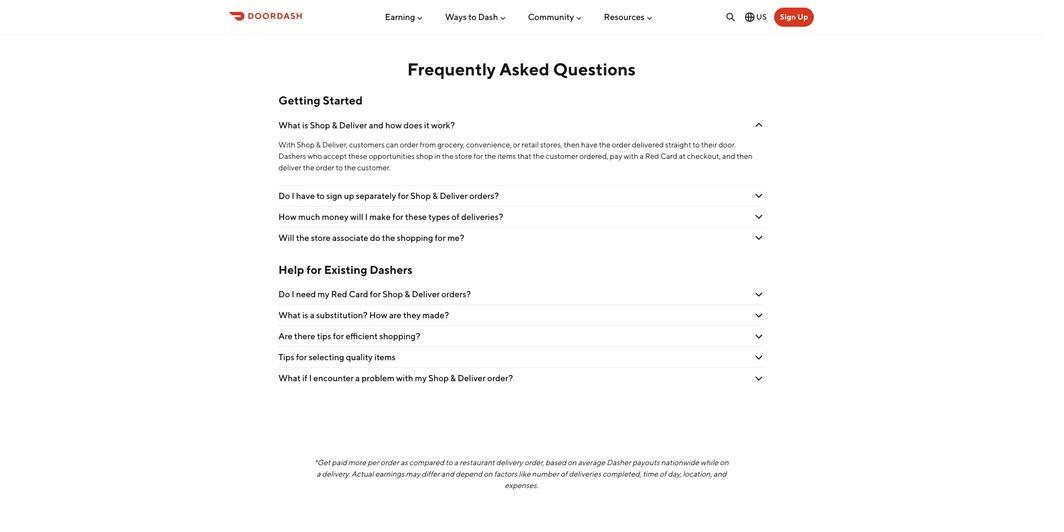Task type: describe. For each thing, give the bounding box(es) containing it.
3 chevron down image from the top
[[753, 331, 765, 342]]

me?
[[448, 233, 464, 243]]

if
[[302, 374, 307, 384]]

order?
[[487, 374, 513, 384]]

may
[[406, 470, 420, 479]]

ways to dash
[[445, 12, 498, 22]]

at
[[679, 152, 686, 161]]

the down "convenience,"
[[485, 152, 496, 161]]

existing
[[324, 263, 367, 276]]

depend
[[456, 470, 482, 479]]

is for a
[[302, 311, 308, 321]]

0 horizontal spatial how
[[279, 212, 297, 222]]

globe line image
[[744, 11, 756, 23]]

what is a substitution? how are they made?
[[279, 311, 449, 321]]

number
[[532, 470, 559, 479]]

paid
[[332, 459, 347, 468]]

the right that
[[533, 152, 545, 161]]

how
[[385, 120, 402, 130]]

community link
[[528, 8, 583, 26]]

made?
[[423, 311, 449, 321]]

1 vertical spatial with
[[396, 374, 413, 384]]

how much money will i make for these types of deliveries?
[[279, 212, 503, 222]]

work?
[[431, 120, 455, 130]]

the right do
[[382, 233, 395, 243]]

community
[[528, 12, 574, 22]]

dx_makethemost_walk image
[[527, 0, 814, 9]]

to left their
[[693, 140, 700, 149]]

dash
[[478, 12, 498, 22]]

deliver up types
[[440, 191, 468, 201]]

will
[[279, 233, 294, 243]]

based
[[546, 459, 566, 468]]

and right differ
[[441, 470, 454, 479]]

shop
[[416, 152, 433, 161]]

is for shop
[[302, 120, 308, 130]]

need
[[296, 290, 316, 300]]

like
[[519, 470, 531, 479]]

with shop & deliver, customers can order from grocery, convenience, or retail stores, then have the order delivered straight to their door. dashers who accept these opportunities shop in the store for the items that the customer ordered, pay with a red card at checkout, and then deliver the order to the customer.
[[279, 140, 753, 172]]

do for do i need my red card for shop & deliver orders?
[[279, 290, 290, 300]]

earnings
[[375, 470, 405, 479]]

& up the deliver,
[[332, 120, 338, 130]]

their
[[701, 140, 717, 149]]

make
[[370, 212, 391, 222]]

frequently
[[407, 59, 496, 79]]

1 vertical spatial have
[[296, 191, 315, 201]]

to inside *get paid more per order as compared to a restaurant delivery order, based on average dasher payouts nationwide while on a delivery. actual earnings may differ and depend on factors like number of deliveries completed, time of day, location, and expenses.
[[446, 459, 453, 468]]

stores,
[[540, 140, 563, 149]]

there
[[294, 332, 315, 342]]

deliver up "customers"
[[339, 120, 367, 130]]

deliver left order?
[[458, 374, 486, 384]]

substitution?
[[316, 311, 368, 321]]

average
[[578, 459, 605, 468]]

dasher
[[607, 459, 631, 468]]

day,
[[668, 470, 682, 479]]

card inside with shop & deliver, customers can order from grocery, convenience, or retail stores, then have the order delivered straight to their door. dashers who accept these opportunities shop in the store for the items that the customer ordered, pay with a red card at checkout, and then deliver the order to the customer.
[[661, 152, 678, 161]]

with
[[279, 140, 295, 149]]

resources link
[[604, 8, 653, 26]]

do i need my red card for shop & deliver orders?
[[279, 290, 471, 300]]

delivery.
[[322, 470, 350, 479]]

earning link
[[385, 8, 424, 26]]

and left how
[[369, 120, 384, 130]]

restaurant
[[460, 459, 495, 468]]

& left order?
[[451, 374, 456, 384]]

does
[[404, 120, 422, 130]]

1 vertical spatial items
[[375, 353, 396, 363]]

1 horizontal spatial how
[[369, 311, 388, 321]]

earning
[[385, 12, 415, 22]]

to down accept
[[336, 163, 343, 172]]

in
[[435, 152, 441, 161]]

shop inside with shop & deliver, customers can order from grocery, convenience, or retail stores, then have the order delivered straight to their door. dashers who accept these opportunities shop in the store for the items that the customer ordered, pay with a red card at checkout, and then deliver the order to the customer.
[[297, 140, 315, 149]]

i left need
[[292, 290, 294, 300]]

delivered
[[632, 140, 664, 149]]

do
[[370, 233, 380, 243]]

deliveries
[[569, 470, 601, 479]]

5 chevron down image from the top
[[753, 352, 765, 363]]

these inside with shop & deliver, customers can order from grocery, convenience, or retail stores, then have the order delivered straight to their door. dashers who accept these opportunities shop in the store for the items that the customer ordered, pay with a red card at checkout, and then deliver the order to the customer.
[[348, 152, 367, 161]]

door.
[[719, 140, 736, 149]]

opportunities
[[369, 152, 415, 161]]

& up they
[[405, 290, 410, 300]]

who
[[308, 152, 322, 161]]

expenses.
[[505, 482, 538, 491]]

store inside with shop & deliver, customers can order from grocery, convenience, or retail stores, then have the order delivered straight to their door. dashers who accept these opportunities shop in the store for the items that the customer ordered, pay with a red card at checkout, and then deliver the order to the customer.
[[455, 152, 472, 161]]

to left sign
[[317, 191, 325, 201]]

or
[[513, 140, 520, 149]]

order,
[[525, 459, 544, 468]]

time
[[643, 470, 658, 479]]

0 horizontal spatial red
[[331, 290, 347, 300]]

they
[[403, 311, 421, 321]]

pay
[[610, 152, 622, 161]]

location,
[[683, 470, 712, 479]]

grocery,
[[438, 140, 465, 149]]

to left dash
[[469, 12, 477, 22]]

nationwide
[[661, 459, 699, 468]]

chevron down image for made?
[[753, 310, 765, 321]]

order up pay
[[612, 140, 631, 149]]

that
[[518, 152, 532, 161]]

a down "*get"
[[317, 470, 321, 479]]

what for what is shop & deliver and how does it work?
[[279, 120, 301, 130]]

the down accept
[[344, 163, 356, 172]]

money
[[322, 212, 349, 222]]

1 chevron down image from the top
[[753, 119, 765, 131]]

tips
[[279, 353, 294, 363]]

*get
[[314, 459, 331, 468]]

are
[[279, 332, 293, 342]]

1 horizontal spatial dashers
[[370, 263, 413, 276]]

questions
[[553, 59, 636, 79]]

order right the can at the top of page
[[400, 140, 419, 149]]



Task type: locate. For each thing, give the bounding box(es) containing it.
a left problem
[[355, 374, 360, 384]]

a down need
[[310, 311, 315, 321]]

these
[[348, 152, 367, 161], [405, 212, 427, 222]]

0 horizontal spatial these
[[348, 152, 367, 161]]

red inside with shop & deliver, customers can order from grocery, convenience, or retail stores, then have the order delivered straight to their door. dashers who accept these opportunities shop in the store for the items that the customer ordered, pay with a red card at checkout, and then deliver the order to the customer.
[[645, 152, 659, 161]]

red up substitution?
[[331, 290, 347, 300]]

resources
[[604, 12, 645, 22]]

0 horizontal spatial then
[[564, 140, 580, 149]]

*get paid more per order as compared to a restaurant delivery order, based on average dasher payouts nationwide while on a delivery. actual earnings may differ and depend on factors like number of deliveries completed, time of day, location, and expenses.
[[314, 459, 729, 491]]

is up there
[[302, 311, 308, 321]]

problem
[[362, 374, 395, 384]]

dashers up do i need my red card for shop & deliver orders?
[[370, 263, 413, 276]]

0 vertical spatial orders?
[[470, 191, 499, 201]]

and inside with shop & deliver, customers can order from grocery, convenience, or retail stores, then have the order delivered straight to their door. dashers who accept these opportunities shop in the store for the items that the customer ordered, pay with a red card at checkout, and then deliver the order to the customer.
[[723, 152, 736, 161]]

1 vertical spatial card
[[349, 290, 368, 300]]

0 vertical spatial then
[[564, 140, 580, 149]]

convenience,
[[466, 140, 512, 149]]

chevron down image for deliveries?
[[753, 211, 765, 223]]

sign up button
[[775, 8, 814, 27]]

dashers inside with shop & deliver, customers can order from grocery, convenience, or retail stores, then have the order delivered straight to their door. dashers who accept these opportunities shop in the store for the items that the customer ordered, pay with a red card at checkout, and then deliver the order to the customer.
[[279, 152, 306, 161]]

of right types
[[452, 212, 460, 222]]

1 horizontal spatial with
[[624, 152, 638, 161]]

chevron down image
[[753, 119, 765, 131], [753, 190, 765, 202], [753, 211, 765, 223], [753, 289, 765, 300], [753, 352, 765, 363]]

checkout,
[[687, 152, 721, 161]]

items up problem
[[375, 353, 396, 363]]

card up what is a substitution? how are they made?
[[349, 290, 368, 300]]

the right in
[[442, 152, 454, 161]]

0 horizontal spatial items
[[375, 353, 396, 363]]

can
[[386, 140, 399, 149]]

0 vertical spatial my
[[318, 290, 330, 300]]

2 horizontal spatial on
[[720, 459, 729, 468]]

2 chevron down image from the top
[[753, 310, 765, 321]]

is down getting
[[302, 120, 308, 130]]

1 vertical spatial my
[[415, 374, 427, 384]]

1 vertical spatial is
[[302, 311, 308, 321]]

more
[[348, 459, 366, 468]]

what is shop & deliver and how does it work?
[[279, 120, 455, 130]]

compared
[[409, 459, 444, 468]]

2 do from the top
[[279, 290, 290, 300]]

selecting
[[309, 353, 344, 363]]

up
[[344, 191, 354, 201]]

orders?
[[470, 191, 499, 201], [442, 290, 471, 300]]

are
[[389, 311, 402, 321]]

0 vertical spatial do
[[279, 191, 290, 201]]

a up depend
[[454, 459, 458, 468]]

on down restaurant
[[484, 470, 493, 479]]

&
[[332, 120, 338, 130], [316, 140, 321, 149], [433, 191, 438, 201], [405, 290, 410, 300], [451, 374, 456, 384]]

what
[[279, 120, 301, 130], [279, 311, 301, 321], [279, 374, 301, 384]]

to
[[469, 12, 477, 22], [693, 140, 700, 149], [336, 163, 343, 172], [317, 191, 325, 201], [446, 459, 453, 468]]

completed,
[[603, 470, 641, 479]]

chevron down image for orders?
[[753, 289, 765, 300]]

1 what from the top
[[279, 120, 301, 130]]

to right compared
[[446, 459, 453, 468]]

chevron down image for deliver
[[753, 190, 765, 202]]

of left day,
[[660, 470, 667, 479]]

1 vertical spatial do
[[279, 290, 290, 300]]

1 horizontal spatial red
[[645, 152, 659, 161]]

delivery
[[496, 459, 523, 468]]

0 vertical spatial items
[[498, 152, 516, 161]]

chevron down image
[[753, 232, 765, 244], [753, 310, 765, 321], [753, 331, 765, 342], [753, 373, 765, 384]]

separately
[[356, 191, 396, 201]]

0 vertical spatial store
[[455, 152, 472, 161]]

0 horizontal spatial store
[[311, 233, 331, 243]]

3 chevron down image from the top
[[753, 211, 765, 223]]

what if i encounter a problem with my shop & deliver order?
[[279, 374, 513, 384]]

how left are
[[369, 311, 388, 321]]

on right based
[[568, 459, 577, 468]]

order inside *get paid more per order as compared to a restaurant delivery order, based on average dasher payouts nationwide while on a delivery. actual earnings may differ and depend on factors like number of deliveries completed, time of day, location, and expenses.
[[381, 459, 399, 468]]

payouts
[[633, 459, 660, 468]]

tips for selecting quality items
[[279, 353, 396, 363]]

0 horizontal spatial card
[[349, 290, 368, 300]]

store down 'grocery,'
[[455, 152, 472, 161]]

1 vertical spatial how
[[369, 311, 388, 321]]

then up customer
[[564, 140, 580, 149]]

what up the with
[[279, 120, 301, 130]]

then right checkout,
[[737, 152, 753, 161]]

chevron down image for my
[[753, 373, 765, 384]]

i right if
[[309, 374, 312, 384]]

do for do i have to sign up separately for shop & deliver orders?
[[279, 191, 290, 201]]

1 horizontal spatial have
[[581, 140, 598, 149]]

a inside with shop & deliver, customers can order from grocery, convenience, or retail stores, then have the order delivered straight to their door. dashers who accept these opportunities shop in the store for the items that the customer ordered, pay with a red card at checkout, and then deliver the order to the customer.
[[640, 152, 644, 161]]

types
[[429, 212, 450, 222]]

shopping?
[[379, 332, 420, 342]]

1 vertical spatial orders?
[[442, 290, 471, 300]]

what up are
[[279, 311, 301, 321]]

4 chevron down image from the top
[[753, 373, 765, 384]]

0 horizontal spatial have
[[296, 191, 315, 201]]

sign
[[326, 191, 342, 201]]

0 vertical spatial how
[[279, 212, 297, 222]]

for inside with shop & deliver, customers can order from grocery, convenience, or retail stores, then have the order delivered straight to their door. dashers who accept these opportunities shop in the store for the items that the customer ordered, pay with a red card at checkout, and then deliver the order to the customer.
[[474, 152, 483, 161]]

2 chevron down image from the top
[[753, 190, 765, 202]]

1 chevron down image from the top
[[753, 232, 765, 244]]

tips
[[317, 332, 331, 342]]

and
[[369, 120, 384, 130], [723, 152, 736, 161], [441, 470, 454, 479], [714, 470, 727, 479]]

my right problem
[[415, 374, 427, 384]]

factors
[[494, 470, 518, 479]]

red
[[645, 152, 659, 161], [331, 290, 347, 300]]

1 horizontal spatial store
[[455, 152, 472, 161]]

with inside with shop & deliver, customers can order from grocery, convenience, or retail stores, then have the order delivered straight to their door. dashers who accept these opportunities shop in the store for the items that the customer ordered, pay with a red card at checkout, and then deliver the order to the customer.
[[624, 152, 638, 161]]

sign
[[780, 12, 796, 21]]

items down or
[[498, 152, 516, 161]]

1 horizontal spatial these
[[405, 212, 427, 222]]

are there tips for efficient shopping?
[[279, 332, 420, 342]]

how up will
[[279, 212, 297, 222]]

& inside with shop & deliver, customers can order from grocery, convenience, or retail stores, then have the order delivered straight to their door. dashers who accept these opportunities shop in the store for the items that the customer ordered, pay with a red card at checkout, and then deliver the order to the customer.
[[316, 140, 321, 149]]

1 vertical spatial what
[[279, 311, 301, 321]]

0 vertical spatial dashers
[[279, 152, 306, 161]]

sign up
[[780, 12, 808, 21]]

order down accept
[[316, 163, 334, 172]]

help
[[279, 263, 304, 276]]

what for what is a substitution? how are they made?
[[279, 311, 301, 321]]

orders? up deliveries?
[[470, 191, 499, 201]]

shop
[[310, 120, 330, 130], [297, 140, 315, 149], [411, 191, 431, 201], [383, 290, 403, 300], [429, 374, 449, 384]]

customer.
[[357, 163, 391, 172]]

1 vertical spatial store
[[311, 233, 331, 243]]

these down "customers"
[[348, 152, 367, 161]]

straight
[[665, 140, 692, 149]]

actual
[[352, 470, 374, 479]]

2 horizontal spatial of
[[660, 470, 667, 479]]

much
[[298, 212, 320, 222]]

with right problem
[[396, 374, 413, 384]]

getting
[[279, 94, 320, 107]]

associate
[[332, 233, 368, 243]]

dashers up the deliver
[[279, 152, 306, 161]]

1 horizontal spatial my
[[415, 374, 427, 384]]

0 vertical spatial have
[[581, 140, 598, 149]]

order up earnings
[[381, 459, 399, 468]]

the up ordered, on the right of page
[[599, 140, 611, 149]]

is
[[302, 120, 308, 130], [302, 311, 308, 321]]

up
[[798, 12, 808, 21]]

0 vertical spatial what
[[279, 120, 301, 130]]

do down the deliver
[[279, 191, 290, 201]]

and down door.
[[723, 152, 736, 161]]

shopping
[[397, 233, 433, 243]]

then
[[564, 140, 580, 149], [737, 152, 753, 161]]

orders? up made?
[[442, 290, 471, 300]]

& up types
[[433, 191, 438, 201]]

customers
[[349, 140, 385, 149]]

0 horizontal spatial of
[[452, 212, 460, 222]]

4 chevron down image from the top
[[753, 289, 765, 300]]

red down the delivered
[[645, 152, 659, 161]]

chevron down image for for
[[753, 232, 765, 244]]

1 is from the top
[[302, 120, 308, 130]]

deliver,
[[322, 140, 348, 149]]

i down the deliver
[[292, 191, 294, 201]]

1 horizontal spatial on
[[568, 459, 577, 468]]

0 vertical spatial card
[[661, 152, 678, 161]]

do i have to sign up separately for shop & deliver orders?
[[279, 191, 499, 201]]

with right pay
[[624, 152, 638, 161]]

the right will
[[296, 233, 309, 243]]

1 vertical spatial these
[[405, 212, 427, 222]]

a down the delivered
[[640, 152, 644, 161]]

items inside with shop & deliver, customers can order from grocery, convenience, or retail stores, then have the order delivered straight to their door. dashers who accept these opportunities shop in the store for the items that the customer ordered, pay with a red card at checkout, and then deliver the order to the customer.
[[498, 152, 516, 161]]

have inside with shop & deliver, customers can order from grocery, convenience, or retail stores, then have the order delivered straight to their door. dashers who accept these opportunities shop in the store for the items that the customer ordered, pay with a red card at checkout, and then deliver the order to the customer.
[[581, 140, 598, 149]]

1 horizontal spatial items
[[498, 152, 516, 161]]

0 horizontal spatial dashers
[[279, 152, 306, 161]]

0 horizontal spatial with
[[396, 374, 413, 384]]

card
[[661, 152, 678, 161], [349, 290, 368, 300]]

store down much
[[311, 233, 331, 243]]

0 vertical spatial is
[[302, 120, 308, 130]]

started
[[323, 94, 363, 107]]

quality
[[346, 353, 373, 363]]

& up who at the left of page
[[316, 140, 321, 149]]

1 horizontal spatial of
[[561, 470, 568, 479]]

card left at
[[661, 152, 678, 161]]

1 vertical spatial dashers
[[370, 263, 413, 276]]

frequently asked questions
[[407, 59, 636, 79]]

2 what from the top
[[279, 311, 301, 321]]

0 vertical spatial red
[[645, 152, 659, 161]]

and down while
[[714, 470, 727, 479]]

1 vertical spatial then
[[737, 152, 753, 161]]

what left if
[[279, 374, 301, 384]]

with
[[624, 152, 638, 161], [396, 374, 413, 384]]

3 what from the top
[[279, 374, 301, 384]]

my right need
[[318, 290, 330, 300]]

on right while
[[720, 459, 729, 468]]

of
[[452, 212, 460, 222], [561, 470, 568, 479], [660, 470, 667, 479]]

1 horizontal spatial card
[[661, 152, 678, 161]]

asked
[[499, 59, 550, 79]]

store
[[455, 152, 472, 161], [311, 233, 331, 243]]

help for existing dashers
[[279, 263, 413, 276]]

i right 'will'
[[365, 212, 368, 222]]

have up much
[[296, 191, 315, 201]]

while
[[701, 459, 719, 468]]

2 vertical spatial what
[[279, 374, 301, 384]]

1 vertical spatial red
[[331, 290, 347, 300]]

ways
[[445, 12, 467, 22]]

it
[[424, 120, 430, 130]]

us
[[757, 12, 767, 21]]

0 vertical spatial with
[[624, 152, 638, 161]]

deliver up made?
[[412, 290, 440, 300]]

customer
[[546, 152, 578, 161]]

2 is from the top
[[302, 311, 308, 321]]

the down who at the left of page
[[303, 163, 314, 172]]

0 horizontal spatial my
[[318, 290, 330, 300]]

ordered,
[[580, 152, 609, 161]]

what for what if i encounter a problem with my shop & deliver order?
[[279, 374, 301, 384]]

0 horizontal spatial on
[[484, 470, 493, 479]]

have up ordered, on the right of page
[[581, 140, 598, 149]]

1 do from the top
[[279, 191, 290, 201]]

how
[[279, 212, 297, 222], [369, 311, 388, 321]]

these up "shopping"
[[405, 212, 427, 222]]

have
[[581, 140, 598, 149], [296, 191, 315, 201]]

from
[[420, 140, 436, 149]]

ways to dash link
[[445, 8, 507, 26]]

of down based
[[561, 470, 568, 479]]

do left need
[[279, 290, 290, 300]]

0 vertical spatial these
[[348, 152, 367, 161]]

1 horizontal spatial then
[[737, 152, 753, 161]]

getting started
[[279, 94, 363, 107]]

encounter
[[314, 374, 354, 384]]



Task type: vqa. For each thing, say whether or not it's contained in the screenshot.
'Frequently' at left
yes



